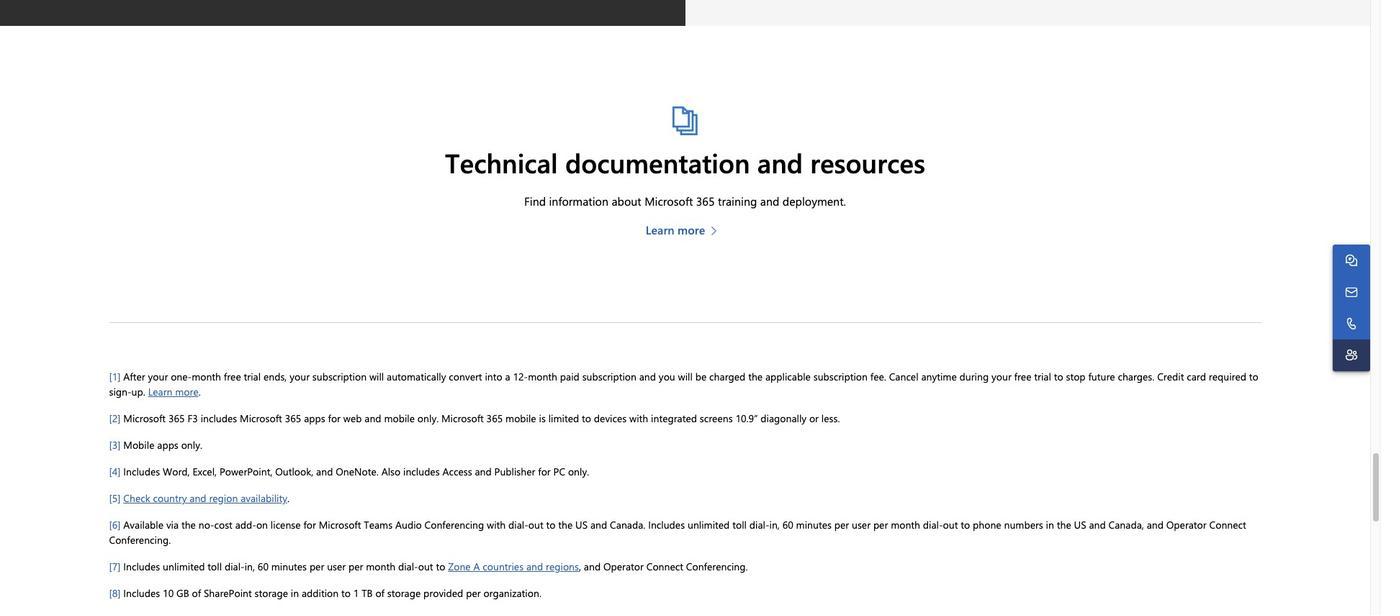 Task type: locate. For each thing, give the bounding box(es) containing it.
0 vertical spatial in
[[1046, 519, 1054, 532]]

0 horizontal spatial toll
[[208, 561, 222, 574]]

365
[[696, 194, 715, 209], [168, 412, 185, 426], [285, 412, 301, 426], [487, 412, 503, 426]]

0 horizontal spatial of
[[192, 587, 201, 601]]

1 horizontal spatial us
[[1074, 519, 1087, 532]]

us up , at left
[[576, 519, 588, 532]]

subscription right paid
[[582, 370, 637, 384]]

1 horizontal spatial conferencing.
[[686, 561, 748, 574]]

month
[[192, 370, 221, 384], [528, 370, 557, 384], [891, 519, 920, 532], [366, 561, 396, 574]]

trial left ends,
[[244, 370, 261, 384]]

numbers
[[1004, 519, 1043, 532]]

0 horizontal spatial 60
[[258, 561, 269, 574]]

1 the from the left
[[181, 519, 196, 532]]

0 horizontal spatial .
[[199, 386, 201, 399]]

teams
[[364, 519, 393, 532]]

region
[[209, 492, 238, 506]]

0 horizontal spatial your
[[148, 370, 168, 384]]

0 horizontal spatial storage
[[255, 587, 288, 601]]

1 horizontal spatial unlimited
[[688, 519, 730, 532]]

12-
[[513, 370, 528, 384]]

1 horizontal spatial the
[[558, 519, 573, 532]]

and
[[758, 145, 803, 180], [760, 194, 780, 209], [639, 370, 656, 384], [365, 412, 381, 426], [316, 466, 333, 479], [475, 466, 492, 479], [190, 492, 206, 506], [591, 519, 607, 532], [1089, 519, 1106, 532], [1147, 519, 1164, 532], [584, 561, 601, 574]]

0 vertical spatial user
[[852, 519, 871, 532]]

will left be
[[678, 370, 693, 384]]

1 horizontal spatial learn more link
[[646, 222, 725, 239]]

your right during
[[992, 370, 1012, 384]]

,
[[579, 561, 581, 574]]

the up regions
[[558, 519, 573, 532]]

with inside the available via the no-cost add-on license for microsoft teams audio conferencing with dial-out to the us and canada. includes unlimited toll dial-in, 60 minutes per user per month dial-out to phone numbers in the us and canada, and operator connect conferencing.
[[487, 519, 506, 532]]

1 horizontal spatial free
[[1015, 370, 1032, 384]]

only. right pc
[[568, 466, 589, 479]]

1 vertical spatial in,
[[245, 561, 255, 574]]

for left web
[[328, 412, 341, 426]]

0 horizontal spatial in
[[291, 587, 299, 601]]

in right numbers
[[1046, 519, 1054, 532]]

1 horizontal spatial for
[[328, 412, 341, 426]]

subscription
[[312, 370, 367, 384], [582, 370, 637, 384], [814, 370, 868, 384]]

1 horizontal spatial connect
[[1210, 519, 1247, 532]]

mobile
[[123, 439, 154, 453]]

minutes
[[796, 519, 832, 532], [271, 561, 307, 574]]

0 horizontal spatial learn
[[148, 386, 172, 399]]

2 your from the left
[[290, 370, 310, 384]]

technical documentation and resources
[[445, 145, 925, 180]]

learn more link down one-
[[148, 386, 199, 399]]

for
[[328, 412, 341, 426], [538, 466, 551, 479], [304, 519, 316, 532]]

1 horizontal spatial with
[[630, 412, 648, 426]]

of right gb
[[192, 587, 201, 601]]

0 vertical spatial toll
[[733, 519, 747, 532]]

operator right canada,
[[1167, 519, 1207, 532]]

the right via
[[181, 519, 196, 532]]

0 horizontal spatial with
[[487, 519, 506, 532]]

apps up word,
[[157, 439, 178, 453]]

and left canada,
[[1089, 519, 1106, 532]]

future
[[1089, 370, 1115, 384]]

. right "up."
[[199, 386, 201, 399]]

connect
[[1210, 519, 1247, 532], [647, 561, 683, 574]]

0 vertical spatial apps
[[304, 412, 325, 426]]

1 vertical spatial only.
[[181, 439, 202, 453]]

zone a countries and regions link
[[448, 561, 579, 574]]

0 horizontal spatial only.
[[181, 439, 202, 453]]

more down one-
[[175, 386, 199, 399]]

microsoft inside the available via the no-cost add-on license for microsoft teams audio conferencing with dial-out to the us and canada. includes unlimited toll dial-in, 60 minutes per user per month dial-out to phone numbers in the us and canada, and operator connect conferencing.
[[319, 519, 361, 532]]

0 vertical spatial learn
[[646, 223, 675, 238]]

publisher
[[494, 466, 535, 479]]

a
[[474, 561, 480, 574]]

unlimited
[[688, 519, 730, 532], [163, 561, 205, 574]]

web
[[343, 412, 362, 426]]

0 horizontal spatial operator
[[604, 561, 644, 574]]

one-
[[171, 370, 192, 384]]

f3
[[188, 412, 198, 426]]

out up zone a countries and regions link
[[528, 519, 544, 532]]

subscription left fee. at the right bottom
[[814, 370, 868, 384]]

dial-
[[508, 519, 528, 532], [750, 519, 770, 532], [923, 519, 943, 532], [225, 561, 245, 574], [398, 561, 418, 574]]

2 horizontal spatial only.
[[568, 466, 589, 479]]

with right devices
[[630, 412, 648, 426]]

1 horizontal spatial your
[[290, 370, 310, 384]]

your up learn more . at left
[[148, 370, 168, 384]]

0 horizontal spatial us
[[576, 519, 588, 532]]

1 vertical spatial .
[[287, 492, 290, 506]]

1 horizontal spatial of
[[376, 587, 385, 601]]

1 horizontal spatial learn
[[646, 223, 675, 238]]

storage down [7] includes unlimited toll dial-in, 60 minutes per user per month dial-out to zone a countries and regions , and operator connect conferencing.
[[387, 587, 421, 601]]

in,
[[770, 519, 780, 532], [245, 561, 255, 574]]

your right ends,
[[290, 370, 310, 384]]

only. down f3
[[181, 439, 202, 453]]

learn down find information about microsoft 365 training and deployment. on the top
[[646, 223, 675, 238]]

1 vertical spatial learn more link
[[148, 386, 199, 399]]

applicable
[[766, 370, 811, 384]]

2 vertical spatial only.
[[568, 466, 589, 479]]

2 horizontal spatial the
[[1057, 519, 1071, 532]]

[1]
[[109, 370, 121, 384]]

1 horizontal spatial user
[[852, 519, 871, 532]]

trial left stop
[[1034, 370, 1051, 384]]

microsoft up learn more
[[645, 194, 693, 209]]

[7] link
[[109, 561, 121, 574]]

0 vertical spatial operator
[[1167, 519, 1207, 532]]

includes right the canada.
[[648, 519, 685, 532]]

microsoft left teams
[[319, 519, 361, 532]]

in left addition
[[291, 587, 299, 601]]

after
[[123, 370, 145, 384]]

after your one-month free trial ends, your subscription will automatically convert into a 12-month paid subscription and you will be charged the applicable subscription fee. cancel anytime during your free trial to stop future charges. credit card required to sign-up.
[[109, 370, 1259, 399]]

[7] includes unlimited toll dial-in, 60 minutes per user per month dial-out to zone a countries and regions , and operator connect conferencing.
[[109, 561, 748, 574]]

2 horizontal spatial your
[[992, 370, 1012, 384]]

1 vertical spatial includes
[[403, 466, 440, 479]]

free left ends,
[[224, 370, 241, 384]]

0 vertical spatial connect
[[1210, 519, 1247, 532]]

less.
[[822, 412, 840, 426]]

0 vertical spatial unlimited
[[688, 519, 730, 532]]

for right license
[[304, 519, 316, 532]]

0 horizontal spatial for
[[304, 519, 316, 532]]

out left phone
[[943, 519, 958, 532]]

learn more link down find information about microsoft 365 training and deployment. on the top
[[646, 222, 725, 239]]

1 horizontal spatial trial
[[1034, 370, 1051, 384]]

charged the
[[709, 370, 763, 384]]

[3] link
[[109, 439, 121, 453]]

1 horizontal spatial operator
[[1167, 519, 1207, 532]]

operator down the canada.
[[604, 561, 644, 574]]

1 horizontal spatial will
[[678, 370, 693, 384]]

1 horizontal spatial toll
[[733, 519, 747, 532]]

us
[[576, 519, 588, 532], [1074, 519, 1087, 532]]

0 vertical spatial 60
[[783, 519, 794, 532]]

0 vertical spatial only.
[[418, 412, 439, 426]]

1 vertical spatial for
[[538, 466, 551, 479]]

the
[[181, 519, 196, 532], [558, 519, 573, 532], [1057, 519, 1071, 532]]

powerpoint,
[[220, 466, 273, 479]]

0 horizontal spatial apps
[[157, 439, 178, 453]]

1 vertical spatial 60
[[258, 561, 269, 574]]

365 down ends,
[[285, 412, 301, 426]]

0 horizontal spatial will
[[369, 370, 384, 384]]

in, inside the available via the no-cost add-on license for microsoft teams audio conferencing with dial-out to the us and canada. includes unlimited toll dial-in, 60 minutes per user per month dial-out to phone numbers in the us and canada, and operator connect conferencing.
[[770, 519, 780, 532]]

outlook,
[[275, 466, 313, 479]]

and right , at left
[[584, 561, 601, 574]]

the right numbers
[[1057, 519, 1071, 532]]

.
[[199, 386, 201, 399], [287, 492, 290, 506]]

0 horizontal spatial trial
[[244, 370, 261, 384]]

0 vertical spatial conferencing.
[[109, 534, 171, 548]]

mobile down automatically
[[384, 412, 415, 426]]

60
[[783, 519, 794, 532], [258, 561, 269, 574]]

information
[[549, 194, 609, 209]]

more
[[678, 223, 705, 238], [175, 386, 199, 399]]

into
[[485, 370, 502, 384]]

0 vertical spatial minutes
[[796, 519, 832, 532]]

1 horizontal spatial mobile
[[506, 412, 536, 426]]

for for conferencing
[[304, 519, 316, 532]]

stop
[[1066, 370, 1086, 384]]

365 left f3
[[168, 412, 185, 426]]

and right canada,
[[1147, 519, 1164, 532]]

includes right also
[[403, 466, 440, 479]]

also
[[381, 466, 401, 479]]

2 horizontal spatial subscription
[[814, 370, 868, 384]]

charges.
[[1118, 370, 1155, 384]]

microsoft
[[645, 194, 693, 209], [123, 412, 166, 426], [240, 412, 282, 426], [442, 412, 484, 426], [319, 519, 361, 532]]

1 vertical spatial more
[[175, 386, 199, 399]]

for for only.
[[328, 412, 341, 426]]

1 horizontal spatial in
[[1046, 519, 1054, 532]]

0 horizontal spatial learn more link
[[148, 386, 199, 399]]

0 vertical spatial .
[[199, 386, 201, 399]]

mobile left the is on the bottom of page
[[506, 412, 536, 426]]

regions
[[546, 561, 579, 574]]

to right required
[[1249, 370, 1259, 384]]

will left automatically
[[369, 370, 384, 384]]

limited
[[549, 412, 579, 426]]

2 horizontal spatial for
[[538, 466, 551, 479]]

for left pc
[[538, 466, 551, 479]]

out up provided
[[418, 561, 433, 574]]

conferencing. down the available
[[109, 534, 171, 548]]

1 vertical spatial learn
[[148, 386, 172, 399]]

for inside the available via the no-cost add-on license for microsoft teams audio conferencing with dial-out to the us and canada. includes unlimited toll dial-in, 60 minutes per user per month dial-out to phone numbers in the us and canada, and operator connect conferencing.
[[304, 519, 316, 532]]

1 vertical spatial minutes
[[271, 561, 307, 574]]

to right limited
[[582, 412, 591, 426]]

user
[[852, 519, 871, 532], [327, 561, 346, 574]]

no-
[[199, 519, 214, 532]]

1 horizontal spatial more
[[678, 223, 705, 238]]

1 your from the left
[[148, 370, 168, 384]]

0 horizontal spatial mobile
[[384, 412, 415, 426]]

2 trial from the left
[[1034, 370, 1051, 384]]

be
[[696, 370, 707, 384]]

and inside after your one-month free trial ends, your subscription will automatically convert into a 12-month paid subscription and you will be charged the applicable subscription fee. cancel anytime during your free trial to stop future charges. credit card required to sign-up.
[[639, 370, 656, 384]]

3 your from the left
[[992, 370, 1012, 384]]

mobile
[[384, 412, 415, 426], [506, 412, 536, 426]]

unlimited inside the available via the no-cost add-on license for microsoft teams audio conferencing with dial-out to the us and canada. includes unlimited toll dial-in, 60 minutes per user per month dial-out to phone numbers in the us and canada, and operator connect conferencing.
[[688, 519, 730, 532]]

of
[[192, 587, 201, 601], [376, 587, 385, 601]]

trial
[[244, 370, 261, 384], [1034, 370, 1051, 384]]

1 free from the left
[[224, 370, 241, 384]]

0 vertical spatial for
[[328, 412, 341, 426]]

0 horizontal spatial free
[[224, 370, 241, 384]]

includes for [8] includes 10 gb of sharepoint storage in addition to 1 tb of storage provided per organization.
[[123, 587, 160, 601]]

and left you
[[639, 370, 656, 384]]

per
[[835, 519, 849, 532], [874, 519, 888, 532], [310, 561, 324, 574], [349, 561, 363, 574], [466, 587, 481, 601]]

0 vertical spatial more
[[678, 223, 705, 238]]

1 horizontal spatial minutes
[[796, 519, 832, 532]]

0 horizontal spatial the
[[181, 519, 196, 532]]

learn right "up."
[[148, 386, 172, 399]]

includes
[[123, 466, 160, 479], [648, 519, 685, 532], [123, 561, 160, 574], [123, 587, 160, 601]]

includes right f3
[[201, 412, 237, 426]]

0 horizontal spatial out
[[418, 561, 433, 574]]

0 horizontal spatial user
[[327, 561, 346, 574]]

includes down the mobile
[[123, 466, 160, 479]]

you
[[659, 370, 675, 384]]

0 horizontal spatial unlimited
[[163, 561, 205, 574]]

includes right [7] link
[[123, 561, 160, 574]]

learn more link
[[646, 222, 725, 239], [148, 386, 199, 399]]

[2]
[[109, 412, 121, 426]]

provided
[[424, 587, 463, 601]]

1 vertical spatial with
[[487, 519, 506, 532]]

only. down automatically
[[418, 412, 439, 426]]

us left canada,
[[1074, 519, 1087, 532]]

and left region
[[190, 492, 206, 506]]

0 horizontal spatial conferencing.
[[109, 534, 171, 548]]

conferencing. down the available via the no-cost add-on license for microsoft teams audio conferencing with dial-out to the us and canada. includes unlimited toll dial-in, 60 minutes per user per month dial-out to phone numbers in the us and canada, and operator connect conferencing.
[[686, 561, 748, 574]]

with right conferencing
[[487, 519, 506, 532]]

or
[[809, 412, 819, 426]]

excel,
[[193, 466, 217, 479]]

1 horizontal spatial 60
[[783, 519, 794, 532]]

1 horizontal spatial in,
[[770, 519, 780, 532]]

. up license
[[287, 492, 290, 506]]

[3]
[[109, 439, 121, 453]]

subscription up web
[[312, 370, 367, 384]]

2 free from the left
[[1015, 370, 1032, 384]]

1 horizontal spatial only.
[[418, 412, 439, 426]]

1 vertical spatial operator
[[604, 561, 644, 574]]

of right the tb in the bottom of the page
[[376, 587, 385, 601]]

ends,
[[264, 370, 287, 384]]

country
[[153, 492, 187, 506]]

1 horizontal spatial subscription
[[582, 370, 637, 384]]

1 vertical spatial in
[[291, 587, 299, 601]]

apps left web
[[304, 412, 325, 426]]

more down find information about microsoft 365 training and deployment. on the top
[[678, 223, 705, 238]]

0 horizontal spatial connect
[[647, 561, 683, 574]]

1 horizontal spatial storage
[[387, 587, 421, 601]]

canada.
[[610, 519, 646, 532]]

free right during
[[1015, 370, 1032, 384]]

free
[[224, 370, 241, 384], [1015, 370, 1032, 384]]

0 horizontal spatial subscription
[[312, 370, 367, 384]]

includes left 10
[[123, 587, 160, 601]]

learn inside learn more link
[[646, 223, 675, 238]]

storage right 'sharepoint'
[[255, 587, 288, 601]]

0 vertical spatial includes
[[201, 412, 237, 426]]



Task type: describe. For each thing, give the bounding box(es) containing it.
includes for [4] includes word, excel, powerpoint, outlook, and onenote. also includes access and publisher for pc only.
[[123, 466, 160, 479]]

2 mobile from the left
[[506, 412, 536, 426]]

2 subscription from the left
[[582, 370, 637, 384]]

connect inside the available via the no-cost add-on license for microsoft teams audio conferencing with dial-out to the us and canada. includes unlimited toll dial-in, 60 minutes per user per month dial-out to phone numbers in the us and canada, and operator connect conferencing.
[[1210, 519, 1247, 532]]

and right the outlook,
[[316, 466, 333, 479]]

available via the no-cost add-on license for microsoft teams audio conferencing with dial-out to the us and canada. includes unlimited toll dial-in, 60 minutes per user per month dial-out to phone numbers in the us and canada, and operator connect conferencing.
[[109, 519, 1247, 548]]

paid
[[560, 370, 580, 384]]

2 of from the left
[[376, 587, 385, 601]]

[5]
[[109, 492, 121, 506]]

cost
[[214, 519, 233, 532]]

about
[[612, 194, 642, 209]]

1 mobile from the left
[[384, 412, 415, 426]]

zone
[[448, 561, 471, 574]]

10.9"
[[736, 412, 758, 426]]

to left 1
[[341, 587, 351, 601]]

audio
[[395, 519, 422, 532]]

more for learn more
[[678, 223, 705, 238]]

screens
[[700, 412, 733, 426]]

1 of from the left
[[192, 587, 201, 601]]

1
[[354, 587, 359, 601]]

conferencing
[[425, 519, 484, 532]]

minutes inside the available via the no-cost add-on license for microsoft teams audio conferencing with dial-out to the us and canada. includes unlimited toll dial-in, 60 minutes per user per month dial-out to phone numbers in the us and canada, and operator connect conferencing.
[[796, 519, 832, 532]]

1 horizontal spatial includes
[[403, 466, 440, 479]]

card
[[1187, 370, 1206, 384]]

addition
[[302, 587, 339, 601]]

add-
[[235, 519, 256, 532]]

[6] link
[[109, 519, 121, 532]]

1 horizontal spatial apps
[[304, 412, 325, 426]]

3 the from the left
[[1057, 519, 1071, 532]]

1 us from the left
[[576, 519, 588, 532]]

integrated
[[651, 412, 697, 426]]

fee.
[[871, 370, 886, 384]]

[6]
[[109, 519, 121, 532]]

0 vertical spatial with
[[630, 412, 648, 426]]

[4] includes word, excel, powerpoint, outlook, and onenote. also includes access and publisher for pc only.
[[109, 466, 589, 479]]

technical
[[445, 145, 558, 180]]

3 subscription from the left
[[814, 370, 868, 384]]

1 horizontal spatial .
[[287, 492, 290, 506]]

365 left training
[[696, 194, 715, 209]]

resources
[[810, 145, 925, 180]]

[8] includes 10 gb of sharepoint storage in addition to 1 tb of storage provided per organization.
[[109, 587, 542, 601]]

conferencing. inside the available via the no-cost add-on license for microsoft teams audio conferencing with dial-out to the us and canada. includes unlimited toll dial-in, 60 minutes per user per month dial-out to phone numbers in the us and canada, and operator connect conferencing.
[[109, 534, 171, 548]]

[2] microsoft 365 f3 includes microsoft 365 apps for web and mobile only. microsoft 365 mobile is limited to devices with integrated screens 10.9" diagonally or less.
[[109, 412, 840, 426]]

learn for learn more .
[[148, 386, 172, 399]]

up.
[[132, 386, 145, 399]]

sign-
[[109, 386, 132, 399]]

canada,
[[1109, 519, 1144, 532]]

more for learn more .
[[175, 386, 199, 399]]

to up regions
[[546, 519, 556, 532]]

1 horizontal spatial out
[[528, 519, 544, 532]]

and up deployment.
[[758, 145, 803, 180]]

learn more
[[646, 223, 705, 238]]

on
[[256, 519, 268, 532]]

2 us from the left
[[1074, 519, 1087, 532]]

to left zone
[[436, 561, 445, 574]]

0 horizontal spatial in,
[[245, 561, 255, 574]]

1 will from the left
[[369, 370, 384, 384]]

sharepoint
[[204, 587, 252, 601]]

check
[[123, 492, 150, 506]]

phone
[[973, 519, 1002, 532]]

and right training
[[760, 194, 780, 209]]

automatically
[[387, 370, 446, 384]]

[7]
[[109, 561, 121, 574]]

2 horizontal spatial out
[[943, 519, 958, 532]]

[3] mobile apps only.
[[109, 439, 202, 453]]

1 trial from the left
[[244, 370, 261, 384]]

0 horizontal spatial includes
[[201, 412, 237, 426]]

10
[[163, 587, 174, 601]]

onenote.
[[336, 466, 379, 479]]

[4] link
[[109, 466, 121, 479]]

60 inside the available via the no-cost add-on license for microsoft teams audio conferencing with dial-out to the us and canada. includes unlimited toll dial-in, 60 minutes per user per month dial-out to phone numbers in the us and canada, and operator connect conferencing.
[[783, 519, 794, 532]]

diagonally
[[761, 412, 807, 426]]

and right web
[[365, 412, 381, 426]]

1 subscription from the left
[[312, 370, 367, 384]]

0 vertical spatial learn more link
[[646, 222, 725, 239]]

1 vertical spatial toll
[[208, 561, 222, 574]]

find
[[524, 194, 546, 209]]

2 storage from the left
[[387, 587, 421, 601]]

month inside the available via the no-cost add-on license for microsoft teams audio conferencing with dial-out to the us and canada. includes unlimited toll dial-in, 60 minutes per user per month dial-out to phone numbers in the us and canada, and operator connect conferencing.
[[891, 519, 920, 532]]

[8] link
[[109, 587, 121, 601]]

learn for learn more
[[646, 223, 675, 238]]

0 horizontal spatial minutes
[[271, 561, 307, 574]]

1 storage from the left
[[255, 587, 288, 601]]

microsoft down convert
[[442, 412, 484, 426]]

available
[[123, 519, 164, 532]]

required
[[1209, 370, 1247, 384]]

tb
[[362, 587, 373, 601]]

availability
[[241, 492, 287, 506]]

in inside the available via the no-cost add-on license for microsoft teams audio conferencing with dial-out to the us and canada. includes unlimited toll dial-in, 60 minutes per user per month dial-out to phone numbers in the us and canada, and operator connect conferencing.
[[1046, 519, 1054, 532]]

find information about microsoft 365 training and deployment.
[[524, 194, 846, 209]]

2 the from the left
[[558, 519, 573, 532]]

credit
[[1158, 370, 1184, 384]]

toll inside the available via the no-cost add-on license for microsoft teams audio conferencing with dial-out to the us and canada. includes unlimited toll dial-in, 60 minutes per user per month dial-out to phone numbers in the us and canada, and operator connect conferencing.
[[733, 519, 747, 532]]

[8]
[[109, 587, 121, 601]]

countries and
[[483, 561, 543, 574]]

deployment.
[[783, 194, 846, 209]]

word,
[[163, 466, 190, 479]]

[2] link
[[109, 412, 121, 426]]

and left the canada.
[[591, 519, 607, 532]]

to left phone
[[961, 519, 970, 532]]

[5] check country and region availability .
[[109, 492, 290, 506]]

365 down into
[[487, 412, 503, 426]]

and right access on the left bottom of the page
[[475, 466, 492, 479]]

microsoft down ends,
[[240, 412, 282, 426]]

learn more .
[[148, 386, 201, 399]]

operator inside the available via the no-cost add-on license for microsoft teams audio conferencing with dial-out to the us and canada. includes unlimited toll dial-in, 60 minutes per user per month dial-out to phone numbers in the us and canada, and operator connect conferencing.
[[1167, 519, 1207, 532]]

to left stop
[[1054, 370, 1063, 384]]

devices
[[594, 412, 627, 426]]

includes inside the available via the no-cost add-on license for microsoft teams audio conferencing with dial-out to the us and canada. includes unlimited toll dial-in, 60 minutes per user per month dial-out to phone numbers in the us and canada, and operator connect conferencing.
[[648, 519, 685, 532]]

[1] link
[[109, 370, 121, 384]]

cancel
[[889, 370, 919, 384]]

during
[[960, 370, 989, 384]]

includes for [7] includes unlimited toll dial-in, 60 minutes per user per month dial-out to zone a countries and regions , and operator connect conferencing.
[[123, 561, 160, 574]]

2 will from the left
[[678, 370, 693, 384]]

1 vertical spatial conferencing.
[[686, 561, 748, 574]]

is
[[539, 412, 546, 426]]

convert
[[449, 370, 482, 384]]

1 vertical spatial apps
[[157, 439, 178, 453]]

organization.
[[484, 587, 542, 601]]

microsoft up the mobile
[[123, 412, 166, 426]]

user inside the available via the no-cost add-on license for microsoft teams audio conferencing with dial-out to the us and canada. includes unlimited toll dial-in, 60 minutes per user per month dial-out to phone numbers in the us and canada, and operator connect conferencing.
[[852, 519, 871, 532]]

[4]
[[109, 466, 121, 479]]

[5] link
[[109, 492, 121, 506]]

training
[[718, 194, 757, 209]]

check country and region availability link
[[123, 492, 287, 506]]

a
[[505, 370, 510, 384]]

documentation
[[565, 145, 750, 180]]

1 vertical spatial unlimited
[[163, 561, 205, 574]]



Task type: vqa. For each thing, say whether or not it's contained in the screenshot.
started
no



